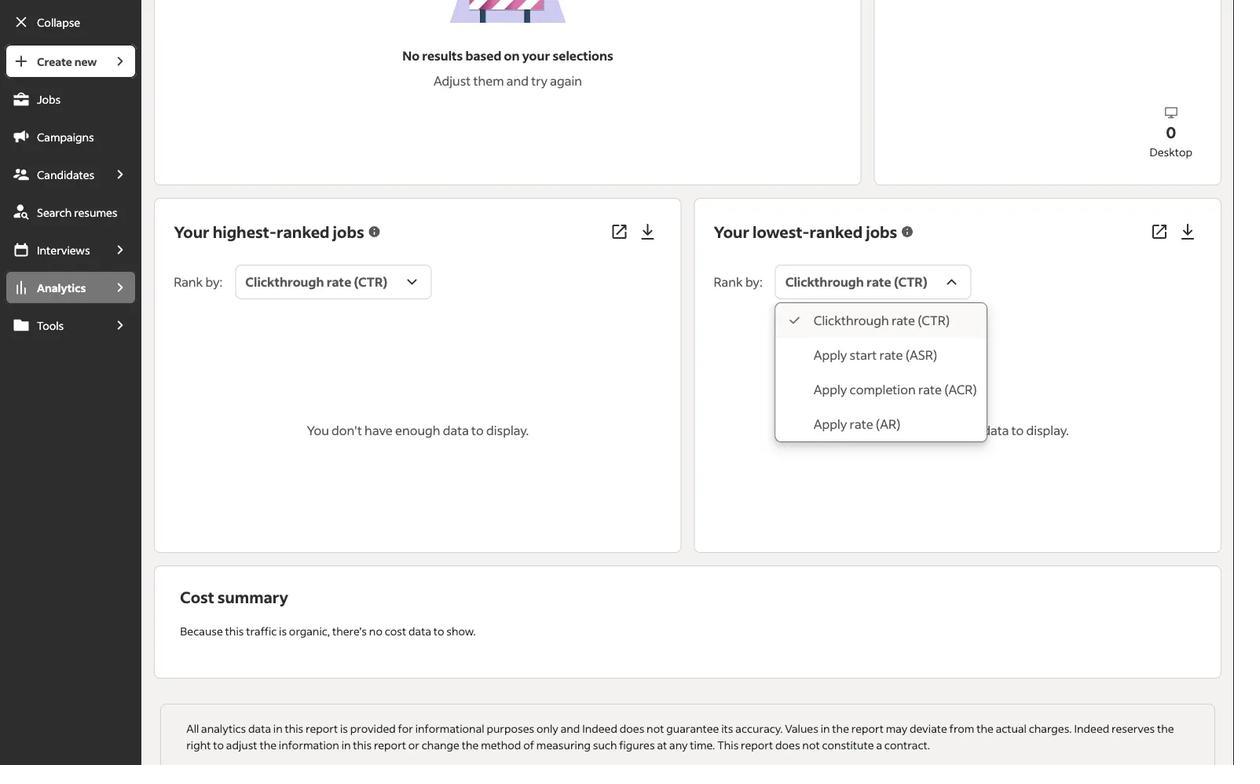 Task type: vqa. For each thing, say whether or not it's contained in the screenshot.
':' corresponding to highest-
yes



Task type: describe. For each thing, give the bounding box(es) containing it.
0 vertical spatial is
[[279, 624, 287, 639]]

(ar)
[[876, 416, 901, 432]]

more info image for your lowest-ranked jobs
[[901, 225, 915, 239]]

is inside all analytics data in this report is provided for informational purposes only and indeed does not guarantee its accuracy. values in the report may deviate from the actual charges. indeed reserves the right to adjust the information in this report or change the method of measuring such figures at any time. this report does not constitute a contract.
[[340, 722, 348, 736]]

a
[[876, 738, 882, 753]]

0 horizontal spatial and
[[507, 73, 529, 89]]

lowest-
[[753, 222, 810, 242]]

only
[[537, 722, 559, 736]]

0 vertical spatial this
[[225, 624, 244, 639]]

clickthrough rate (ctr) for highest-
[[245, 274, 388, 290]]

0 vertical spatial does
[[620, 722, 645, 736]]

results
[[422, 48, 463, 64]]

apply for apply completion rate (acr)
[[814, 382, 847, 398]]

create
[[37, 54, 72, 68]]

any
[[670, 738, 688, 753]]

jobs link
[[5, 82, 137, 116]]

campaigns link
[[5, 119, 137, 154]]

analytics
[[201, 722, 246, 736]]

: for highest-
[[220, 274, 223, 290]]

change
[[422, 738, 460, 753]]

all analytics data in this report is provided for informational purposes only and indeed does not guarantee its accuracy. values in the report may deviate from the actual charges. indeed reserves the right to adjust the information in this report or change the method of measuring such figures at any time. this report does not constitute a contract.
[[186, 722, 1175, 753]]

highest-
[[213, 222, 277, 242]]

its
[[722, 722, 734, 736]]

enough for your highest-ranked jobs
[[395, 423, 441, 439]]

report up a
[[852, 722, 884, 736]]

because
[[180, 624, 223, 639]]

charges.
[[1029, 722, 1072, 736]]

rank for your lowest-ranked jobs
[[714, 274, 743, 290]]

campaigns
[[37, 130, 94, 144]]

your lowest-ranked jobs
[[714, 222, 898, 242]]

apply rate (ar)
[[814, 416, 901, 432]]

values
[[785, 722, 819, 736]]

interviews
[[37, 243, 90, 257]]

desktop
[[1150, 145, 1193, 159]]

tools
[[37, 318, 64, 332]]

your highest-ranked jobs
[[174, 222, 364, 242]]

collapse button
[[5, 5, 137, 39]]

summary
[[218, 587, 288, 608]]

new
[[74, 54, 97, 68]]

candidates link
[[5, 157, 104, 192]]

your
[[522, 48, 550, 64]]

constitute
[[822, 738, 874, 753]]

tools link
[[5, 308, 104, 343]]

region inside mobile vs desktop donut chart group
[[925, 0, 1172, 142]]

them
[[473, 73, 504, 89]]

the right adjust
[[260, 738, 277, 753]]

2 indeed from the left
[[1075, 722, 1110, 736]]

show.
[[447, 624, 476, 639]]

at
[[657, 738, 667, 753]]

jobs for your highest-ranked jobs
[[333, 222, 364, 242]]

measuring
[[537, 738, 591, 753]]

on
[[504, 48, 520, 64]]

such
[[593, 738, 617, 753]]

view detailed report image
[[1150, 223, 1169, 241]]

menu bar containing create new
[[0, 44, 142, 765]]

1 horizontal spatial in
[[342, 738, 351, 753]]

figures
[[619, 738, 655, 753]]

adjust
[[434, 73, 471, 89]]

2 vertical spatial this
[[353, 738, 372, 753]]

no results based on your selections
[[402, 48, 614, 64]]

provided
[[350, 722, 396, 736]]

you don't have enough data to display. for your highest-ranked jobs
[[307, 423, 529, 439]]

traffic
[[246, 624, 277, 639]]

you for your highest-ranked jobs
[[307, 423, 329, 439]]

analytics link
[[5, 270, 104, 305]]

create new link
[[5, 44, 104, 79]]

report down for
[[374, 738, 406, 753]]

clickthrough rate (ctr) for lowest-
[[786, 274, 928, 290]]

ranked for lowest-
[[810, 222, 863, 242]]

no
[[369, 624, 383, 639]]

the right reserves
[[1158, 722, 1175, 736]]

purposes
[[487, 722, 534, 736]]

completion
[[850, 382, 916, 398]]

(ctr) for your highest-ranked jobs
[[354, 274, 388, 290]]

(acr)
[[945, 382, 977, 398]]

by for highest-
[[206, 274, 220, 290]]

cost summary
[[180, 587, 288, 608]]

1 vertical spatial not
[[803, 738, 820, 753]]

no
[[402, 48, 420, 64]]

candidates
[[37, 167, 94, 182]]

may
[[886, 722, 908, 736]]

rank by : for highest-
[[174, 274, 223, 290]]

organic,
[[289, 624, 330, 639]]

because this traffic is organic, there's no cost data to show.
[[180, 624, 476, 639]]

deviate
[[910, 722, 948, 736]]

clickthrough inside option
[[814, 313, 889, 329]]

enough for your lowest-ranked jobs
[[935, 423, 981, 439]]

cost
[[180, 587, 214, 608]]

the right from
[[977, 722, 994, 736]]

or
[[408, 738, 420, 753]]

by for lowest-
[[746, 274, 760, 290]]

collapse
[[37, 15, 80, 29]]



Task type: locate. For each thing, give the bounding box(es) containing it.
rank by : down highest-
[[174, 274, 223, 290]]

0 horizontal spatial enough
[[395, 423, 441, 439]]

cost
[[385, 624, 406, 639]]

of
[[523, 738, 534, 753]]

1 horizontal spatial not
[[803, 738, 820, 753]]

your for your lowest-ranked jobs
[[714, 222, 750, 242]]

0 desktop, 0 total group
[[1048, 104, 1234, 160]]

this left traffic
[[225, 624, 244, 639]]

try
[[531, 73, 548, 89]]

create new
[[37, 54, 97, 68]]

does down values at bottom
[[776, 738, 800, 753]]

(ctr) for your lowest-ranked jobs
[[894, 274, 928, 290]]

1 horizontal spatial have
[[905, 423, 933, 439]]

this
[[718, 738, 739, 753]]

have for your lowest-ranked jobs
[[905, 423, 933, 439]]

indeed right charges.
[[1075, 722, 1110, 736]]

1 horizontal spatial indeed
[[1075, 722, 1110, 736]]

0 horizontal spatial :
[[220, 274, 223, 290]]

1 vertical spatial and
[[561, 722, 580, 736]]

all
[[186, 722, 199, 736]]

time.
[[690, 738, 715, 753]]

from
[[950, 722, 975, 736]]

not up at
[[647, 722, 664, 736]]

1 horizontal spatial your
[[714, 222, 750, 242]]

no results available image
[[449, 0, 567, 23]]

not
[[647, 722, 664, 736], [803, 738, 820, 753]]

: down "lowest-"
[[760, 274, 763, 290]]

rank by : for lowest-
[[714, 274, 763, 290]]

enough
[[395, 423, 441, 439], [935, 423, 981, 439]]

report up information
[[306, 722, 338, 736]]

1 you from the left
[[307, 423, 329, 439]]

ranked
[[277, 222, 330, 242], [810, 222, 863, 242]]

guarantee
[[667, 722, 719, 736]]

you don't have enough data to display. for your lowest-ranked jobs
[[847, 423, 1069, 439]]

2 apply from the top
[[814, 382, 847, 398]]

indeed up such on the bottom left of page
[[582, 722, 618, 736]]

2 don't from the left
[[872, 423, 902, 439]]

analytics
[[37, 281, 86, 295]]

have
[[365, 423, 393, 439], [905, 423, 933, 439]]

1 horizontal spatial is
[[340, 722, 348, 736]]

2 rank from the left
[[714, 274, 743, 290]]

is
[[279, 624, 287, 639], [340, 722, 348, 736]]

mobile vs desktop donut chart group
[[925, 0, 1234, 166]]

region
[[925, 0, 1172, 142]]

1 horizontal spatial :
[[760, 274, 763, 290]]

don't
[[332, 423, 362, 439], [872, 423, 902, 439]]

2 display. from the left
[[1027, 423, 1069, 439]]

you don't have enough data to display.
[[307, 423, 529, 439], [847, 423, 1069, 439]]

0 horizontal spatial ranked
[[277, 222, 330, 242]]

list box containing clickthrough rate (ctr)
[[776, 303, 987, 442]]

is right traffic
[[279, 624, 287, 639]]

and left try
[[507, 73, 529, 89]]

rank for your highest-ranked jobs
[[174, 274, 203, 290]]

right
[[186, 738, 211, 753]]

the up "constitute"
[[832, 722, 849, 736]]

1 rank from the left
[[174, 274, 203, 290]]

0 horizontal spatial does
[[620, 722, 645, 736]]

: for lowest-
[[760, 274, 763, 290]]

search resumes
[[37, 205, 117, 219]]

1 display. from the left
[[486, 423, 529, 439]]

your left highest-
[[174, 222, 210, 242]]

apply for apply rate (ar)
[[814, 416, 847, 432]]

this
[[225, 624, 244, 639], [285, 722, 304, 736], [353, 738, 372, 753]]

0 vertical spatial and
[[507, 73, 529, 89]]

data
[[443, 423, 469, 439], [983, 423, 1009, 439], [409, 624, 431, 639], [248, 722, 271, 736]]

clickthrough rate (ctr) up apply start rate (asr)
[[814, 313, 950, 329]]

2 have from the left
[[905, 423, 933, 439]]

method
[[481, 738, 521, 753]]

there's
[[332, 624, 367, 639]]

: down highest-
[[220, 274, 223, 290]]

selections
[[553, 48, 614, 64]]

informational
[[415, 722, 485, 736]]

2 horizontal spatial in
[[821, 722, 830, 736]]

clickthrough rate (ctr) button
[[235, 265, 432, 300], [775, 265, 972, 300]]

rate
[[327, 274, 351, 290], [867, 274, 892, 290], [892, 313, 915, 329], [880, 347, 903, 363], [918, 382, 942, 398], [850, 416, 874, 432]]

1 horizontal spatial you don't have enough data to display.
[[847, 423, 1069, 439]]

information
[[279, 738, 339, 753]]

0 horizontal spatial this
[[225, 624, 244, 639]]

1 horizontal spatial don't
[[872, 423, 902, 439]]

1 horizontal spatial enough
[[935, 423, 981, 439]]

0 horizontal spatial jobs
[[333, 222, 364, 242]]

this up information
[[285, 722, 304, 736]]

the down informational
[[462, 738, 479, 753]]

2 : from the left
[[760, 274, 763, 290]]

1 enough from the left
[[395, 423, 441, 439]]

0 horizontal spatial display.
[[486, 423, 529, 439]]

(ctr) inside option
[[918, 313, 950, 329]]

0 horizontal spatial rank
[[174, 274, 203, 290]]

2 you from the left
[[847, 423, 869, 439]]

apply
[[814, 347, 847, 363], [814, 382, 847, 398], [814, 416, 847, 432]]

1 horizontal spatial by
[[746, 274, 760, 290]]

2 horizontal spatial this
[[353, 738, 372, 753]]

the
[[832, 722, 849, 736], [977, 722, 994, 736], [1158, 722, 1175, 736], [260, 738, 277, 753], [462, 738, 479, 753]]

your left "lowest-"
[[714, 222, 750, 242]]

clickthrough rate (ctr) inside option
[[814, 313, 950, 329]]

1 horizontal spatial you
[[847, 423, 869, 439]]

0 horizontal spatial by
[[206, 274, 220, 290]]

by down "lowest-"
[[746, 274, 760, 290]]

this down provided
[[353, 738, 372, 753]]

1 have from the left
[[365, 423, 393, 439]]

in up information
[[273, 722, 283, 736]]

1 horizontal spatial clickthrough rate (ctr) button
[[775, 265, 972, 300]]

1 vertical spatial apply
[[814, 382, 847, 398]]

0 horizontal spatial you
[[307, 423, 329, 439]]

menu bar
[[0, 44, 142, 765]]

0 horizontal spatial don't
[[332, 423, 362, 439]]

clickthrough for lowest-
[[786, 274, 864, 290]]

2 you don't have enough data to display. from the left
[[847, 423, 1069, 439]]

1 horizontal spatial rank
[[714, 274, 743, 290]]

1 horizontal spatial more info image
[[901, 225, 915, 239]]

0 horizontal spatial not
[[647, 722, 664, 736]]

based
[[466, 48, 502, 64]]

0 horizontal spatial clickthrough rate (ctr) button
[[235, 265, 432, 300]]

clickthrough down 'your lowest-ranked jobs'
[[786, 274, 864, 290]]

1 indeed from the left
[[582, 722, 618, 736]]

jobs for your lowest-ranked jobs
[[866, 222, 898, 242]]

adjust them and try again
[[434, 73, 582, 89]]

display. for your lowest-ranked jobs
[[1027, 423, 1069, 439]]

again
[[550, 73, 582, 89]]

and up measuring
[[561, 722, 580, 736]]

for
[[398, 722, 413, 736]]

1 rank by : from the left
[[174, 274, 223, 290]]

apply start rate (asr)
[[814, 347, 938, 363]]

clickthrough rate (ctr) button for your highest-ranked jobs
[[235, 265, 432, 300]]

rank by : down "lowest-"
[[714, 274, 763, 290]]

apply completion rate (acr)
[[814, 382, 977, 398]]

0 horizontal spatial is
[[279, 624, 287, 639]]

0
[[1166, 121, 1177, 142]]

apply for apply start rate (asr)
[[814, 347, 847, 363]]

(ctr)
[[354, 274, 388, 290], [894, 274, 928, 290], [918, 313, 950, 329]]

in down provided
[[342, 738, 351, 753]]

clickthrough rate (ctr)
[[245, 274, 388, 290], [786, 274, 928, 290], [814, 313, 950, 329]]

0 desktop
[[1150, 121, 1193, 159]]

(asr)
[[906, 347, 938, 363]]

export as csv image
[[1179, 223, 1198, 241]]

ranked for highest-
[[277, 222, 330, 242]]

3 apply from the top
[[814, 416, 847, 432]]

view detailed report image
[[610, 223, 629, 241]]

1 horizontal spatial rank by :
[[714, 274, 763, 290]]

0 horizontal spatial your
[[174, 222, 210, 242]]

1 clickthrough rate (ctr) button from the left
[[235, 265, 432, 300]]

0 horizontal spatial more info image
[[367, 225, 382, 239]]

1 jobs from the left
[[333, 222, 364, 242]]

report down accuracy. on the bottom right of the page
[[741, 738, 773, 753]]

2 ranked from the left
[[810, 222, 863, 242]]

clickthrough up 'start'
[[814, 313, 889, 329]]

does up figures
[[620, 722, 645, 736]]

clickthrough rate (ctr) up clickthrough rate (ctr) option
[[786, 274, 928, 290]]

actual
[[996, 722, 1027, 736]]

and inside all analytics data in this report is provided for informational purposes only and indeed does not guarantee its accuracy. values in the report may deviate from the actual charges. indeed reserves the right to adjust the information in this report or change the method of measuring such figures at any time. this report does not constitute a contract.
[[561, 722, 580, 736]]

clickthrough for highest-
[[245, 274, 324, 290]]

apply left "(ar)"
[[814, 416, 847, 432]]

more info image
[[367, 225, 382, 239], [901, 225, 915, 239]]

apply left 'start'
[[814, 347, 847, 363]]

rank
[[174, 274, 203, 290], [714, 274, 743, 290]]

clickthrough rate (ctr) option
[[776, 303, 987, 338]]

list box
[[776, 303, 987, 442]]

adjust
[[226, 738, 257, 753]]

0 vertical spatial not
[[647, 722, 664, 736]]

jobs
[[37, 92, 61, 106]]

rate inside option
[[892, 313, 915, 329]]

1 don't from the left
[[332, 423, 362, 439]]

1 : from the left
[[220, 274, 223, 290]]

1 ranked from the left
[[277, 222, 330, 242]]

1 vertical spatial this
[[285, 722, 304, 736]]

2 rank by : from the left
[[714, 274, 763, 290]]

apply up apply rate (ar)
[[814, 382, 847, 398]]

data inside all analytics data in this report is provided for informational purposes only and indeed does not guarantee its accuracy. values in the report may deviate from the actual charges. indeed reserves the right to adjust the information in this report or change the method of measuring such figures at any time. this report does not constitute a contract.
[[248, 722, 271, 736]]

1 apply from the top
[[814, 347, 847, 363]]

2 more info image from the left
[[901, 225, 915, 239]]

start
[[850, 347, 877, 363]]

to inside all analytics data in this report is provided for informational purposes only and indeed does not guarantee its accuracy. values in the report may deviate from the actual charges. indeed reserves the right to adjust the information in this report or change the method of measuring such figures at any time. this report does not constitute a contract.
[[213, 738, 224, 753]]

2 enough from the left
[[935, 423, 981, 439]]

your for your highest-ranked jobs
[[174, 222, 210, 242]]

1 you don't have enough data to display. from the left
[[307, 423, 529, 439]]

2 vertical spatial apply
[[814, 416, 847, 432]]

1 more info image from the left
[[367, 225, 382, 239]]

indeed
[[582, 722, 618, 736], [1075, 722, 1110, 736]]

accuracy.
[[736, 722, 783, 736]]

0 vertical spatial apply
[[814, 347, 847, 363]]

interviews link
[[5, 233, 104, 267]]

in right values at bottom
[[821, 722, 830, 736]]

0 horizontal spatial in
[[273, 722, 283, 736]]

you for your lowest-ranked jobs
[[847, 423, 869, 439]]

1 your from the left
[[174, 222, 210, 242]]

1 horizontal spatial does
[[776, 738, 800, 753]]

1 horizontal spatial ranked
[[810, 222, 863, 242]]

by down highest-
[[206, 274, 220, 290]]

1 by from the left
[[206, 274, 220, 290]]

have for your highest-ranked jobs
[[365, 423, 393, 439]]

export as csv image
[[639, 223, 657, 241]]

display.
[[486, 423, 529, 439], [1027, 423, 1069, 439]]

clickthrough
[[245, 274, 324, 290], [786, 274, 864, 290], [814, 313, 889, 329]]

is left provided
[[340, 722, 348, 736]]

1 vertical spatial does
[[776, 738, 800, 753]]

search
[[37, 205, 72, 219]]

by
[[206, 274, 220, 290], [746, 274, 760, 290]]

contract.
[[885, 738, 930, 753]]

0 horizontal spatial have
[[365, 423, 393, 439]]

1 horizontal spatial this
[[285, 722, 304, 736]]

1 horizontal spatial jobs
[[866, 222, 898, 242]]

don't for your highest-ranked jobs
[[332, 423, 362, 439]]

0 horizontal spatial indeed
[[582, 722, 618, 736]]

0 horizontal spatial you don't have enough data to display.
[[307, 423, 529, 439]]

0 horizontal spatial rank by :
[[174, 274, 223, 290]]

display. for your highest-ranked jobs
[[486, 423, 529, 439]]

search resumes link
[[5, 195, 137, 229]]

clickthrough down your highest-ranked jobs at the top left of the page
[[245, 274, 324, 290]]

1 horizontal spatial display.
[[1027, 423, 1069, 439]]

2 your from the left
[[714, 222, 750, 242]]

1 horizontal spatial and
[[561, 722, 580, 736]]

jobs
[[333, 222, 364, 242], [866, 222, 898, 242]]

2 by from the left
[[746, 274, 760, 290]]

resumes
[[74, 205, 117, 219]]

more info image for your highest-ranked jobs
[[367, 225, 382, 239]]

don't for your lowest-ranked jobs
[[872, 423, 902, 439]]

2 clickthrough rate (ctr) button from the left
[[775, 265, 972, 300]]

reserves
[[1112, 722, 1155, 736]]

1 vertical spatial is
[[340, 722, 348, 736]]

clickthrough rate (ctr) down your highest-ranked jobs at the top left of the page
[[245, 274, 388, 290]]

clickthrough rate (ctr) button for your lowest-ranked jobs
[[775, 265, 972, 300]]

2 jobs from the left
[[866, 222, 898, 242]]

not down values at bottom
[[803, 738, 820, 753]]

rank by :
[[174, 274, 223, 290], [714, 274, 763, 290]]



